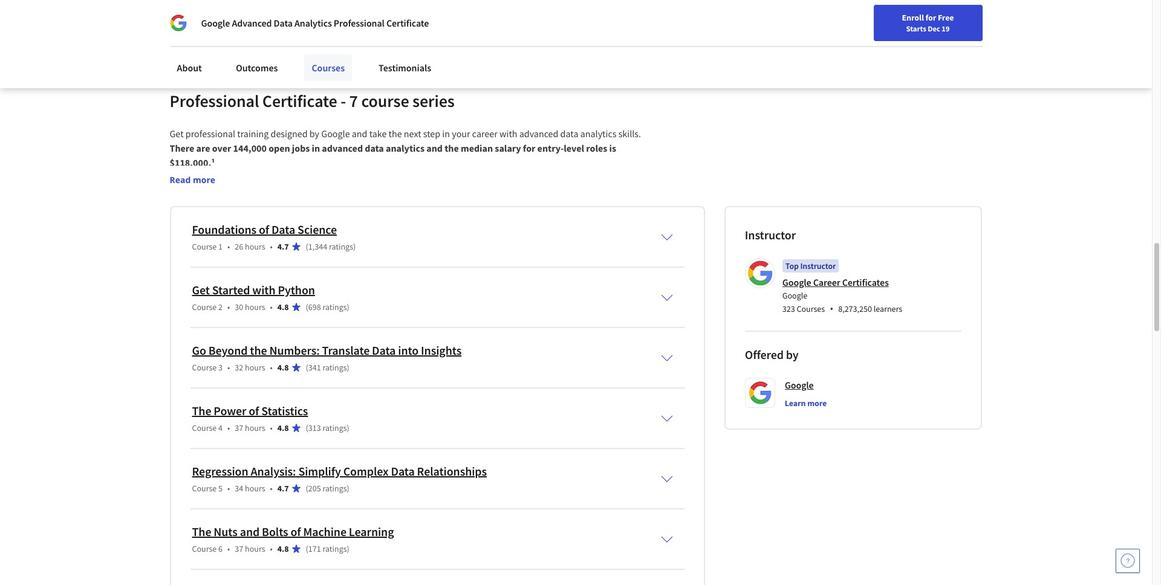 Task type: vqa. For each thing, say whether or not it's contained in the screenshot.
about "link"
yes



Task type: describe. For each thing, give the bounding box(es) containing it.
2
[[219, 302, 223, 313]]

media
[[261, 15, 287, 27]]

training
[[237, 128, 269, 140]]

take
[[370, 128, 387, 140]]

hours for started
[[245, 302, 265, 313]]

median
[[461, 142, 493, 154]]

0 horizontal spatial the
[[250, 343, 267, 358]]

4.8 for statistics
[[278, 423, 289, 434]]

hours for of
[[245, 241, 265, 252]]

offered by
[[745, 347, 799, 362]]

0 horizontal spatial advanced
[[322, 142, 363, 154]]

• right 2
[[228, 302, 230, 313]]

1 horizontal spatial data
[[561, 128, 579, 140]]

26
[[235, 241, 243, 252]]

open
[[269, 142, 290, 154]]

( 171 ratings )
[[306, 544, 350, 555]]

into
[[398, 343, 419, 358]]

get for get professional training designed by google and take the next step in your career with advanced data analytics skills. there are over 144,000 open jobs in advanced data analytics and the median salary for entry-level roles is $118,000.¹
[[170, 128, 184, 140]]

• down foundations of data science link
[[270, 241, 273, 252]]

171
[[308, 544, 321, 555]]

-
[[341, 90, 346, 112]]

help center image
[[1121, 554, 1136, 569]]

professional certificate - 7 course series
[[170, 90, 455, 112]]

numbers:
[[270, 343, 320, 358]]

hours for power
[[245, 423, 265, 434]]

ratings for statistics
[[323, 423, 347, 434]]

ratings for science
[[329, 241, 353, 252]]

1 vertical spatial by
[[787, 347, 799, 362]]

course for the nuts and bolts of machine learning
[[192, 544, 217, 555]]

regression analysis: simplify complex data relationships link
[[192, 464, 487, 479]]

courses inside top instructor google career certificates google 323 courses • 8,273,250 learners
[[797, 304, 825, 315]]

( 313 ratings )
[[306, 423, 350, 434]]

python
[[278, 283, 315, 298]]

complex
[[344, 464, 389, 479]]

about link
[[170, 54, 209, 81]]

read
[[170, 174, 191, 186]]

translate
[[322, 343, 370, 358]]

3
[[219, 362, 223, 373]]

shopping cart: 1 item image
[[870, 9, 893, 28]]

341
[[308, 362, 321, 373]]

testimonials
[[379, 62, 432, 74]]

) for numbers:
[[347, 362, 350, 373]]

course 5 • 34 hours •
[[192, 483, 273, 494]]

0 horizontal spatial courses
[[312, 62, 345, 74]]

get started with python
[[192, 283, 315, 298]]

for inside the enroll for free starts dec 19
[[926, 12, 937, 23]]

• down statistics
[[270, 423, 273, 434]]

with inside the get professional training designed by google and take the next step in your career with advanced data analytics skills. there are over 144,000 open jobs in advanced data analytics and the median salary for entry-level roles is $118,000.¹
[[500, 128, 518, 140]]

313
[[308, 423, 321, 434]]

• down bolts
[[270, 544, 273, 555]]

1
[[219, 241, 223, 252]]

( for numbers:
[[306, 362, 308, 373]]

0 horizontal spatial with
[[253, 283, 276, 298]]

ratings for complex
[[323, 483, 347, 494]]

there
[[170, 142, 194, 154]]

free
[[938, 12, 955, 23]]

ratings for python
[[323, 302, 347, 313]]

next
[[404, 128, 421, 140]]

google up 323
[[783, 290, 808, 301]]

hours for nuts
[[245, 544, 265, 555]]

• right 3 at the bottom left of the page
[[228, 362, 230, 373]]

nuts
[[214, 525, 238, 540]]

1 vertical spatial analytics
[[386, 142, 425, 154]]

0 vertical spatial certificate
[[387, 17, 429, 29]]

( for bolts
[[306, 544, 308, 555]]

offered
[[745, 347, 784, 362]]

0 vertical spatial the
[[389, 128, 402, 140]]

testimonials link
[[372, 54, 439, 81]]

on
[[223, 15, 234, 27]]

outcomes link
[[229, 54, 285, 81]]

enroll
[[903, 12, 924, 23]]

the power of statistics link
[[192, 404, 308, 419]]

analytics
[[295, 17, 332, 29]]

course 4 • 37 hours •
[[192, 423, 273, 434]]

google link
[[785, 378, 814, 393]]

course for get started with python
[[192, 302, 217, 313]]

) for science
[[353, 241, 356, 252]]

ratings for bolts
[[323, 544, 347, 555]]

google down top
[[783, 276, 812, 289]]

advanced
[[232, 17, 272, 29]]

started
[[212, 283, 250, 298]]

and right nuts
[[240, 525, 260, 540]]

698
[[308, 302, 321, 313]]

regression analysis: simplify complex data relationships
[[192, 464, 487, 479]]

get started with python link
[[192, 283, 315, 298]]

7
[[350, 90, 358, 112]]

course 6 • 37 hours •
[[192, 544, 273, 555]]

statistics
[[261, 404, 308, 419]]

entry-
[[538, 142, 564, 154]]

learn
[[785, 398, 806, 409]]

( for statistics
[[306, 423, 308, 434]]

and down step
[[427, 142, 443, 154]]

• down get started with python
[[270, 302, 273, 313]]

coursera career certificate image
[[754, 0, 956, 64]]

get for get started with python
[[192, 283, 210, 298]]

37 for power
[[235, 423, 243, 434]]

courses link
[[305, 54, 352, 81]]

learn more button
[[785, 398, 827, 410]]

$118,000.¹
[[170, 157, 215, 169]]

1,344
[[308, 241, 327, 252]]

course 2 • 30 hours •
[[192, 302, 273, 313]]

( 1,344 ratings )
[[306, 241, 356, 252]]

series
[[413, 90, 455, 112]]

8,273,250
[[839, 304, 872, 315]]

0 vertical spatial of
[[259, 222, 269, 237]]

go beyond the numbers: translate data into insights link
[[192, 343, 462, 358]]

• right the 4
[[228, 423, 230, 434]]

• right 1
[[228, 241, 230, 252]]

jobs
[[292, 142, 310, 154]]

google career certificates link
[[783, 276, 889, 289]]

foundations of data science link
[[192, 222, 337, 237]]

insights
[[421, 343, 462, 358]]

review
[[390, 15, 417, 27]]

0 horizontal spatial professional
[[170, 90, 259, 112]]

2 vertical spatial in
[[312, 142, 320, 154]]

learning
[[349, 525, 394, 540]]

hours for beyond
[[245, 362, 265, 373]]

go
[[192, 343, 206, 358]]

( 698 ratings )
[[306, 302, 350, 313]]



Task type: locate. For each thing, give the bounding box(es) containing it.
by inside the get professional training designed by google and take the next step in your career with advanced data analytics skills. there are over 144,000 open jobs in advanced data analytics and the median salary for entry-level roles is $118,000.¹
[[310, 128, 320, 140]]

get inside the get professional training designed by google and take the next step in your career with advanced data analytics skills. there are over 144,000 open jobs in advanced data analytics and the median salary for entry-level roles is $118,000.¹
[[170, 128, 184, 140]]

1 37 from the top
[[235, 423, 243, 434]]

4 ( from the top
[[306, 423, 308, 434]]

courses
[[312, 62, 345, 74], [797, 304, 825, 315]]

4.7 for analysis:
[[278, 483, 289, 494]]

2 4.7 from the top
[[278, 483, 289, 494]]

instructor up career
[[801, 261, 836, 272]]

professional
[[334, 17, 385, 29], [170, 90, 259, 112]]

1 horizontal spatial courses
[[797, 304, 825, 315]]

•
[[228, 241, 230, 252], [270, 241, 273, 252], [228, 302, 230, 313], [270, 302, 273, 313], [830, 303, 834, 316], [228, 362, 230, 373], [270, 362, 273, 373], [228, 423, 230, 434], [270, 423, 273, 434], [228, 483, 230, 494], [270, 483, 273, 494], [228, 544, 230, 555], [270, 544, 273, 555]]

3 ( from the top
[[306, 362, 308, 373]]

social
[[236, 15, 259, 27]]

read more button
[[170, 174, 215, 186]]

0 horizontal spatial more
[[193, 174, 215, 186]]

more down $118,000.¹
[[193, 174, 215, 186]]

about
[[177, 62, 202, 74]]

career
[[814, 276, 841, 289]]

0 horizontal spatial for
[[523, 142, 536, 154]]

hours
[[245, 241, 265, 252], [245, 302, 265, 313], [245, 362, 265, 373], [245, 423, 265, 434], [245, 483, 265, 494], [245, 544, 265, 555]]

0 horizontal spatial analytics
[[386, 142, 425, 154]]

3 course from the top
[[192, 362, 217, 373]]

1 horizontal spatial get
[[192, 283, 210, 298]]

data right complex at the left
[[391, 464, 415, 479]]

6
[[219, 544, 223, 555]]

relationships
[[417, 464, 487, 479]]

courses up -
[[312, 62, 345, 74]]

4.7 for of
[[278, 241, 289, 252]]

instructor up top
[[745, 227, 796, 243]]

course 1 • 26 hours •
[[192, 241, 273, 252]]

instructor
[[745, 227, 796, 243], [801, 261, 836, 272]]

4.8 for numbers:
[[278, 362, 289, 373]]

0 vertical spatial get
[[170, 128, 184, 140]]

1 vertical spatial the
[[192, 525, 211, 540]]

data
[[274, 17, 293, 29], [272, 222, 295, 237], [372, 343, 396, 358], [391, 464, 415, 479]]

• inside top instructor google career certificates google 323 courses • 8,273,250 learners
[[830, 303, 834, 316]]

designed
[[271, 128, 308, 140]]

course left 5
[[192, 483, 217, 494]]

0 vertical spatial advanced
[[520, 128, 559, 140]]

simplify
[[299, 464, 341, 479]]

the power of statistics
[[192, 404, 308, 419]]

for up the dec
[[926, 12, 937, 23]]

course
[[361, 90, 409, 112]]

skills.
[[619, 128, 641, 140]]

( down the nuts and bolts of machine learning 'link'
[[306, 544, 308, 555]]

data left into
[[372, 343, 396, 358]]

the
[[192, 404, 211, 419], [192, 525, 211, 540]]

in right jobs
[[312, 142, 320, 154]]

1 horizontal spatial by
[[787, 347, 799, 362]]

4.8 for bolts
[[278, 544, 289, 555]]

the
[[389, 128, 402, 140], [445, 142, 459, 154], [250, 343, 267, 358]]

is
[[610, 142, 617, 154]]

your up median
[[452, 128, 471, 140]]

4.8
[[278, 302, 289, 313], [278, 362, 289, 373], [278, 423, 289, 434], [278, 544, 289, 555]]

0 vertical spatial 37
[[235, 423, 243, 434]]

• left 8,273,250
[[830, 303, 834, 316]]

1 horizontal spatial instructor
[[801, 261, 836, 272]]

data up the "level"
[[561, 128, 579, 140]]

4.7
[[278, 241, 289, 252], [278, 483, 289, 494]]

) down 'learning'
[[347, 544, 350, 555]]

32
[[235, 362, 243, 373]]

6 course from the top
[[192, 544, 217, 555]]

in right step
[[443, 128, 450, 140]]

37 right 6 at the left
[[235, 544, 243, 555]]

course for go beyond the numbers: translate data into insights
[[192, 362, 217, 373]]

share it on social media and in your performance review
[[190, 15, 417, 27]]

performance
[[336, 15, 388, 27]]

2 horizontal spatial the
[[445, 142, 459, 154]]

starts
[[907, 24, 927, 33]]

the nuts and bolts of machine learning
[[192, 525, 394, 540]]

ratings down 'regression analysis: simplify complex data relationships'
[[323, 483, 347, 494]]

professional up professional
[[170, 90, 259, 112]]

professional left review
[[334, 17, 385, 29]]

data left science
[[272, 222, 295, 237]]

1 vertical spatial instructor
[[801, 261, 836, 272]]

) right 698
[[347, 302, 350, 313]]

data left analytics
[[274, 17, 293, 29]]

of up course 1 • 26 hours •
[[259, 222, 269, 237]]

ratings right 1,344
[[329, 241, 353, 252]]

1 horizontal spatial advanced
[[520, 128, 559, 140]]

certificate up testimonials
[[387, 17, 429, 29]]

1 vertical spatial data
[[365, 142, 384, 154]]

with up salary
[[500, 128, 518, 140]]

0 vertical spatial data
[[561, 128, 579, 140]]

courses right 323
[[797, 304, 825, 315]]

read more
[[170, 174, 215, 186]]

1 4.8 from the top
[[278, 302, 289, 313]]

1 vertical spatial 4.7
[[278, 483, 289, 494]]

0 vertical spatial by
[[310, 128, 320, 140]]

hours right 30
[[245, 302, 265, 313]]

science
[[298, 222, 337, 237]]

2 vertical spatial the
[[250, 343, 267, 358]]

6 ( from the top
[[306, 544, 308, 555]]

google down -
[[321, 128, 350, 140]]

by right "offered"
[[787, 347, 799, 362]]

4.8 down numbers:
[[278, 362, 289, 373]]

) for bolts
[[347, 544, 350, 555]]

) down regression analysis: simplify complex data relationships link
[[347, 483, 350, 494]]

1 vertical spatial get
[[192, 283, 210, 298]]

course 3 • 32 hours •
[[192, 362, 273, 373]]

1 the from the top
[[192, 404, 211, 419]]

hours for analysis:
[[245, 483, 265, 494]]

1 vertical spatial professional
[[170, 90, 259, 112]]

2 vertical spatial of
[[291, 525, 301, 540]]

1 horizontal spatial more
[[808, 398, 827, 409]]

roles
[[587, 142, 608, 154]]

certificate
[[387, 17, 429, 29], [263, 90, 337, 112]]

learners
[[874, 304, 903, 315]]

the left 'power' on the left bottom of the page
[[192, 404, 211, 419]]

beyond
[[209, 343, 248, 358]]

of right bolts
[[291, 525, 301, 540]]

hours right 26
[[245, 241, 265, 252]]

• right 6 at the left
[[228, 544, 230, 555]]

6 hours from the top
[[245, 544, 265, 555]]

1 horizontal spatial professional
[[334, 17, 385, 29]]

2 4.8 from the top
[[278, 362, 289, 373]]

( down statistics
[[306, 423, 308, 434]]

1 horizontal spatial for
[[926, 12, 937, 23]]

4.7 down analysis:
[[278, 483, 289, 494]]

0 horizontal spatial your
[[316, 15, 334, 27]]

certificate up "designed"
[[263, 90, 337, 112]]

power
[[214, 404, 246, 419]]

more for read more
[[193, 174, 215, 186]]

( down numbers:
[[306, 362, 308, 373]]

2 the from the top
[[192, 525, 211, 540]]

2 hours from the top
[[245, 302, 265, 313]]

your left performance
[[316, 15, 334, 27]]

ratings right 698
[[323, 302, 347, 313]]

)
[[353, 241, 356, 252], [347, 302, 350, 313], [347, 362, 350, 373], [347, 423, 350, 434], [347, 483, 350, 494], [347, 544, 350, 555]]

hours down the power of statistics
[[245, 423, 265, 434]]

) for python
[[347, 302, 350, 313]]

205
[[308, 483, 321, 494]]

• right 5
[[228, 483, 230, 494]]

your inside the get professional training designed by google and take the next step in your career with advanced data analytics skills. there are over 144,000 open jobs in advanced data analytics and the median salary for entry-level roles is $118,000.¹
[[452, 128, 471, 140]]

( 341 ratings )
[[306, 362, 350, 373]]

data down the take at the left of page
[[365, 142, 384, 154]]

the left median
[[445, 142, 459, 154]]

advanced up entry- at the left of the page
[[520, 128, 559, 140]]

with
[[500, 128, 518, 140], [253, 283, 276, 298]]

in
[[306, 15, 314, 27], [443, 128, 450, 140], [312, 142, 320, 154]]

0 horizontal spatial instructor
[[745, 227, 796, 243]]

google career certificates image
[[747, 260, 774, 287]]

4 course from the top
[[192, 423, 217, 434]]

( for complex
[[306, 483, 308, 494]]

5 course from the top
[[192, 483, 217, 494]]

) for statistics
[[347, 423, 350, 434]]

0 horizontal spatial get
[[170, 128, 184, 140]]

get professional training designed by google and take the next step in your career with advanced data analytics skills. there are over 144,000 open jobs in advanced data analytics and the median salary for entry-level roles is $118,000.¹
[[170, 128, 643, 169]]

course for regression analysis: simplify complex data relationships
[[192, 483, 217, 494]]

2 ( from the top
[[306, 302, 308, 313]]

0 horizontal spatial data
[[365, 142, 384, 154]]

4.8 down statistics
[[278, 423, 289, 434]]

1 vertical spatial more
[[808, 398, 827, 409]]

5 hours from the top
[[245, 483, 265, 494]]

4.7 down foundations of data science link
[[278, 241, 289, 252]]

1 ( from the top
[[306, 241, 308, 252]]

of right 'power' on the left bottom of the page
[[249, 404, 259, 419]]

37 right the 4
[[235, 423, 243, 434]]

34
[[235, 483, 243, 494]]

top instructor google career certificates google 323 courses • 8,273,250 learners
[[783, 261, 903, 316]]

0 vertical spatial more
[[193, 174, 215, 186]]

0 vertical spatial your
[[316, 15, 334, 27]]

0 vertical spatial professional
[[334, 17, 385, 29]]

ratings for numbers:
[[323, 362, 347, 373]]

1 horizontal spatial analytics
[[581, 128, 617, 140]]

) down translate
[[347, 362, 350, 373]]

) for complex
[[347, 483, 350, 494]]

4
[[219, 423, 223, 434]]

course left 2
[[192, 302, 217, 313]]

1 vertical spatial certificate
[[263, 90, 337, 112]]

instructor inside top instructor google career certificates google 323 courses • 8,273,250 learners
[[801, 261, 836, 272]]

analytics up roles
[[581, 128, 617, 140]]

course for the power of statistics
[[192, 423, 217, 434]]

more for learn more
[[808, 398, 827, 409]]

3 hours from the top
[[245, 362, 265, 373]]

learn more
[[785, 398, 827, 409]]

1 vertical spatial your
[[452, 128, 471, 140]]

0 vertical spatial with
[[500, 128, 518, 140]]

1 vertical spatial 37
[[235, 544, 243, 555]]

4 4.8 from the top
[[278, 544, 289, 555]]

1 horizontal spatial your
[[452, 128, 471, 140]]

1 horizontal spatial certificate
[[387, 17, 429, 29]]

4.8 down bolts
[[278, 544, 289, 555]]

1 vertical spatial advanced
[[322, 142, 363, 154]]

the left nuts
[[192, 525, 211, 540]]

google inside the get professional training designed by google and take the next step in your career with advanced data analytics skills. there are over 144,000 open jobs in advanced data analytics and the median salary for entry-level roles is $118,000.¹
[[321, 128, 350, 140]]

analytics down the next
[[386, 142, 425, 154]]

course
[[192, 241, 217, 252], [192, 302, 217, 313], [192, 362, 217, 373], [192, 423, 217, 434], [192, 483, 217, 494], [192, 544, 217, 555]]

1 4.7 from the top
[[278, 241, 289, 252]]

hours right 32
[[245, 362, 265, 373]]

over
[[212, 142, 231, 154]]

37 for nuts
[[235, 544, 243, 555]]

0 horizontal spatial by
[[310, 128, 320, 140]]

analysis:
[[251, 464, 296, 479]]

it
[[216, 15, 221, 27]]

144,000
[[233, 142, 267, 154]]

course left 6 at the left
[[192, 544, 217, 555]]

1 vertical spatial with
[[253, 283, 276, 298]]

3 4.8 from the top
[[278, 423, 289, 434]]

hours right 34
[[245, 483, 265, 494]]

( 205 ratings )
[[306, 483, 350, 494]]

( down "python"
[[306, 302, 308, 313]]

2 course from the top
[[192, 302, 217, 313]]

1 course from the top
[[192, 241, 217, 252]]

(
[[306, 241, 308, 252], [306, 302, 308, 313], [306, 362, 308, 373], [306, 423, 308, 434], [306, 483, 308, 494], [306, 544, 308, 555]]

4 hours from the top
[[245, 423, 265, 434]]

0 vertical spatial instructor
[[745, 227, 796, 243]]

and left the take at the left of page
[[352, 128, 368, 140]]

0 horizontal spatial certificate
[[263, 90, 337, 112]]

( down science
[[306, 241, 308, 252]]

google left social at the top of page
[[201, 17, 230, 29]]

1 vertical spatial of
[[249, 404, 259, 419]]

( for python
[[306, 302, 308, 313]]

course left 1
[[192, 241, 217, 252]]

hours down bolts
[[245, 544, 265, 555]]

1 horizontal spatial the
[[389, 128, 402, 140]]

ratings down go beyond the numbers: translate data into insights link
[[323, 362, 347, 373]]

37
[[235, 423, 243, 434], [235, 544, 243, 555]]

0 vertical spatial 4.7
[[278, 241, 289, 252]]

( down simplify at the bottom of page
[[306, 483, 308, 494]]

with left "python"
[[253, 283, 276, 298]]

more inside button
[[193, 174, 215, 186]]

0 vertical spatial the
[[192, 404, 211, 419]]

professional
[[186, 128, 235, 140]]

None search field
[[172, 8, 463, 32]]

ratings down the machine
[[323, 544, 347, 555]]

course left the 4
[[192, 423, 217, 434]]

) right 313
[[347, 423, 350, 434]]

0 vertical spatial in
[[306, 15, 314, 27]]

google up learn
[[785, 379, 814, 391]]

by up jobs
[[310, 128, 320, 140]]

for inside the get professional training designed by google and take the next step in your career with advanced data analytics skills. there are over 144,000 open jobs in advanced data analytics and the median salary for entry-level roles is $118,000.¹
[[523, 142, 536, 154]]

1 hours from the top
[[245, 241, 265, 252]]

google advanced data analytics professional certificate
[[201, 17, 429, 29]]

4.8 down "python"
[[278, 302, 289, 313]]

for right salary
[[523, 142, 536, 154]]

bolts
[[262, 525, 288, 540]]

1 vertical spatial in
[[443, 128, 450, 140]]

0 vertical spatial courses
[[312, 62, 345, 74]]

salary
[[495, 142, 521, 154]]

the right beyond
[[250, 343, 267, 358]]

4.8 for python
[[278, 302, 289, 313]]

0 vertical spatial for
[[926, 12, 937, 23]]

share
[[190, 15, 214, 27]]

) right 1,344
[[353, 241, 356, 252]]

1 vertical spatial for
[[523, 142, 536, 154]]

ratings right 313
[[323, 423, 347, 434]]

step
[[423, 128, 441, 140]]

top
[[786, 261, 799, 272]]

career
[[472, 128, 498, 140]]

( for science
[[306, 241, 308, 252]]

• down numbers:
[[270, 362, 273, 373]]

more inside button
[[808, 398, 827, 409]]

323
[[783, 304, 796, 315]]

1 vertical spatial the
[[445, 142, 459, 154]]

more right learn
[[808, 398, 827, 409]]

foundations
[[192, 222, 257, 237]]

2 37 from the top
[[235, 544, 243, 555]]

advanced right jobs
[[322, 142, 363, 154]]

the right the take at the left of page
[[389, 128, 402, 140]]

• down analysis:
[[270, 483, 273, 494]]

the for the power of statistics
[[192, 404, 211, 419]]

0 vertical spatial analytics
[[581, 128, 617, 140]]

course left 3 at the bottom left of the page
[[192, 362, 217, 373]]

foundations of data science
[[192, 222, 337, 237]]

1 vertical spatial courses
[[797, 304, 825, 315]]

1 horizontal spatial with
[[500, 128, 518, 140]]

and right 'media'
[[288, 15, 304, 27]]

course for foundations of data science
[[192, 241, 217, 252]]

google image
[[170, 15, 187, 31]]

the for the nuts and bolts of machine learning
[[192, 525, 211, 540]]

5 ( from the top
[[306, 483, 308, 494]]

in right 'media'
[[306, 15, 314, 27]]

get up 'there' at the top left of the page
[[170, 128, 184, 140]]

get left the 'started'
[[192, 283, 210, 298]]



